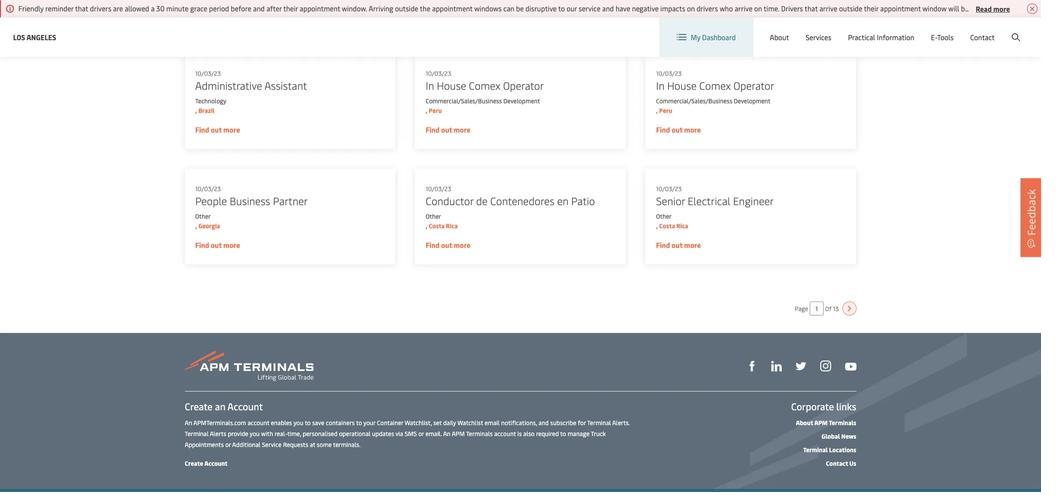 Task type: locate. For each thing, give the bounding box(es) containing it.
2 rica from the left
[[677, 222, 689, 230]]

apmt footer logo image
[[185, 351, 313, 382]]

1 vertical spatial or
[[225, 441, 231, 449]]

contenedores
[[491, 194, 555, 208]]

time.
[[764, 4, 780, 13]]

costa down conductor
[[429, 222, 445, 230]]

1 horizontal spatial comex
[[700, 78, 731, 92]]

1 development from the left
[[504, 97, 540, 105]]

1 horizontal spatial find out more link
[[415, 0, 626, 34]]

their right after
[[284, 4, 298, 13]]

appointment right the
[[432, 4, 473, 13]]

account
[[248, 419, 270, 427], [495, 430, 516, 438]]

create for create account
[[185, 460, 203, 468]]

0 horizontal spatial you
[[250, 430, 260, 438]]

the
[[420, 4, 431, 13]]

, inside 10/03/23 administrative assistant technology , brazil
[[195, 106, 197, 115]]

1 horizontal spatial commercial/sales/business
[[656, 97, 733, 105]]

about for about apm terminals
[[796, 419, 814, 427]]

global menu
[[873, 26, 913, 35]]

1 horizontal spatial global
[[873, 26, 893, 35]]

2 horizontal spatial other
[[656, 212, 672, 221]]

account right 'an'
[[228, 400, 263, 413]]

, inside the 10/03/23 senior electrical engineer other , costa rica
[[656, 222, 658, 230]]

other
[[195, 212, 211, 221], [426, 212, 441, 221], [656, 212, 672, 221]]

impacts
[[661, 4, 686, 13]]

be right can
[[516, 4, 524, 13]]

terminal up truck
[[588, 419, 611, 427]]

0 horizontal spatial comex
[[469, 78, 501, 92]]

apm inside "an apmterminals.com account enables you to save containers to your container watchlist, set daily watchlist email notifications, and subscribe for terminal alerts. terminal alerts provide you with real-time, personalised operational updates via sms or email. an apm terminals account is also required to manage truck appointments or additional service requests at some terminals."
[[452, 430, 465, 438]]

apm down 'corporate links'
[[815, 419, 828, 427]]

2 vertical spatial create
[[185, 460, 203, 468]]

1 horizontal spatial development
[[734, 97, 771, 105]]

required
[[536, 430, 559, 438]]

0 vertical spatial you
[[294, 419, 304, 427]]

0 horizontal spatial be
[[516, 4, 524, 13]]

read
[[976, 4, 992, 13]]

instagram image
[[821, 361, 832, 372]]

create for create an account
[[185, 400, 213, 413]]

1 horizontal spatial operator
[[734, 78, 775, 92]]

conductor
[[426, 194, 474, 208]]

watchlist
[[458, 419, 483, 427]]

10/03/23 inside 10/03/23 people business partner other , georgia
[[195, 185, 221, 193]]

is
[[518, 430, 522, 438]]

on
[[687, 4, 695, 13], [755, 4, 763, 13]]

2 outside from the left
[[840, 4, 863, 13]]

terminals
[[829, 419, 857, 427], [466, 430, 493, 438]]

terminals down watchlist
[[466, 430, 493, 438]]

1 horizontal spatial appointment
[[432, 4, 473, 13]]

practical information
[[849, 32, 915, 42]]

0 vertical spatial an
[[185, 419, 192, 427]]

to left save
[[305, 419, 311, 427]]

engineer
[[734, 194, 774, 208]]

2 horizontal spatial appointment
[[881, 4, 921, 13]]

rica inside the 10/03/23 senior electrical engineer other , costa rica
[[677, 222, 689, 230]]

0 vertical spatial about
[[770, 32, 790, 42]]

with
[[261, 430, 273, 438]]

0 vertical spatial apm
[[815, 419, 828, 427]]

or right sms
[[419, 430, 424, 438]]

drivers
[[90, 4, 111, 13], [697, 4, 719, 13]]

2 development from the left
[[734, 97, 771, 105]]

about down corporate
[[796, 419, 814, 427]]

1 horizontal spatial terminals
[[829, 419, 857, 427]]

or
[[419, 430, 424, 438], [225, 441, 231, 449]]

0 horizontal spatial appointment
[[300, 4, 340, 13]]

contact
[[971, 32, 995, 42], [827, 460, 849, 468]]

in
[[426, 78, 434, 92], [656, 78, 665, 92]]

notifications,
[[502, 419, 537, 427]]

1 horizontal spatial on
[[755, 4, 763, 13]]

0 horizontal spatial and
[[253, 4, 265, 13]]

senior
[[656, 194, 685, 208]]

10/03/23 inside 10/03/23 conductor de contenedores en patio other , costa rica
[[426, 185, 452, 193]]

1 their from the left
[[284, 4, 298, 13]]

terminal up appointments
[[185, 430, 209, 438]]

0 vertical spatial create
[[978, 26, 998, 35]]

costa
[[429, 222, 445, 230], [660, 222, 675, 230]]

2 their from the left
[[865, 4, 879, 13]]

2 commercial/sales/business from the left
[[656, 97, 733, 105]]

outside up location
[[840, 4, 863, 13]]

0 horizontal spatial terminals
[[466, 430, 493, 438]]

0 horizontal spatial rica
[[446, 222, 458, 230]]

login / create account link
[[938, 18, 1025, 43]]

1 horizontal spatial contact
[[971, 32, 995, 42]]

rica down senior
[[677, 222, 689, 230]]

0 horizontal spatial commercial/sales/business
[[426, 97, 502, 105]]

other down conductor
[[426, 212, 441, 221]]

other inside 10/03/23 people business partner other , georgia
[[195, 212, 211, 221]]

1 horizontal spatial about
[[796, 419, 814, 427]]

rica down conductor
[[446, 222, 458, 230]]

0 horizontal spatial on
[[687, 4, 695, 13]]

georgia
[[198, 222, 220, 230]]

1 horizontal spatial and
[[539, 419, 549, 427]]

create down appointments
[[185, 460, 203, 468]]

1 horizontal spatial costa
[[660, 222, 675, 230]]

that right reminder
[[75, 4, 88, 13]]

service
[[579, 4, 601, 13]]

account down away. to
[[999, 26, 1025, 35]]

account up with
[[248, 419, 270, 427]]

1 vertical spatial apm
[[452, 430, 465, 438]]

1 vertical spatial contact
[[827, 460, 849, 468]]

other down senior
[[656, 212, 672, 221]]

a
[[151, 4, 155, 13]]

0 vertical spatial global
[[873, 26, 893, 35]]

1 horizontal spatial in
[[656, 78, 665, 92]]

terminals up the 'global news' link
[[829, 419, 857, 427]]

0 horizontal spatial house
[[437, 78, 467, 92]]

and left have
[[603, 4, 614, 13]]

1 vertical spatial terminal
[[185, 430, 209, 438]]

1 vertical spatial an
[[443, 430, 451, 438]]

people
[[195, 194, 227, 208]]

an up appointments
[[185, 419, 192, 427]]

1 peru from the left
[[429, 106, 442, 115]]

2 vertical spatial account
[[205, 460, 228, 468]]

practical information button
[[849, 18, 915, 57]]

1 in from the left
[[426, 78, 434, 92]]

1 horizontal spatial arrive
[[820, 4, 838, 13]]

linkedin image
[[772, 361, 782, 372]]

1 vertical spatial create
[[185, 400, 213, 413]]

1 horizontal spatial account
[[495, 430, 516, 438]]

contact for contact
[[971, 32, 995, 42]]

2 comex from the left
[[700, 78, 731, 92]]

0 horizontal spatial or
[[225, 441, 231, 449]]

after
[[267, 4, 282, 13]]

arrive right who
[[735, 4, 753, 13]]

receive
[[1021, 4, 1042, 13]]

my dashboard button
[[677, 18, 736, 57]]

page
[[795, 305, 809, 313]]

1 rica from the left
[[446, 222, 458, 230]]

terminals inside "an apmterminals.com account enables you to save containers to your container watchlist, set daily watchlist email notifications, and subscribe for terminal alerts. terminal alerts provide you with real-time, personalised operational updates via sms or email. an apm terminals account is also required to manage truck appointments or additional service requests at some terminals."
[[466, 430, 493, 438]]

1 horizontal spatial terminal
[[588, 419, 611, 427]]

2 costa from the left
[[660, 222, 675, 230]]

fill 44 link
[[796, 360, 807, 372]]

0 horizontal spatial contact
[[827, 460, 849, 468]]

other up georgia
[[195, 212, 211, 221]]

create left 'an'
[[185, 400, 213, 413]]

0 horizontal spatial other
[[195, 212, 211, 221]]

patio
[[572, 194, 595, 208]]

create inside 'login / create account' link
[[978, 26, 998, 35]]

global menu button
[[854, 17, 922, 44]]

2 be from the left
[[962, 4, 969, 13]]

0 horizontal spatial account
[[248, 419, 270, 427]]

1 other from the left
[[195, 212, 211, 221]]

1 vertical spatial about
[[796, 419, 814, 427]]

1 find out more link from the left
[[185, 0, 396, 34]]

global news link
[[822, 433, 857, 441]]

their
[[284, 4, 298, 13], [865, 4, 879, 13]]

0 horizontal spatial their
[[284, 4, 298, 13]]

global for global menu
[[873, 26, 893, 35]]

friendly reminder that drivers are allowed a 30 minute grace period before and after their appointment window. arriving outside the appointment windows can be disruptive to our service and have negative impacts on drivers who arrive on time. drivers that arrive outside their appointment window will be turned away. to receive
[[18, 4, 1042, 13]]

apm
[[815, 419, 828, 427], [452, 430, 465, 438]]

1 horizontal spatial be
[[962, 4, 969, 13]]

global inside button
[[873, 26, 893, 35]]

commercial/sales/business
[[426, 97, 502, 105], [656, 97, 733, 105]]

you left with
[[250, 430, 260, 438]]

2 peru from the left
[[660, 106, 673, 115]]

house
[[437, 78, 467, 92], [668, 78, 697, 92]]

1 horizontal spatial other
[[426, 212, 441, 221]]

global
[[873, 26, 893, 35], [822, 433, 841, 441]]

and
[[253, 4, 265, 13], [603, 4, 614, 13], [539, 419, 549, 427]]

you up time,
[[294, 419, 304, 427]]

about
[[770, 32, 790, 42], [796, 419, 814, 427]]

0 horizontal spatial global
[[822, 433, 841, 441]]

costa down senior
[[660, 222, 675, 230]]

1 house from the left
[[437, 78, 467, 92]]

1 horizontal spatial drivers
[[697, 4, 719, 13]]

1 horizontal spatial 10/03/23 in house comex operator commercial/sales/business development , peru
[[656, 69, 775, 115]]

de
[[476, 194, 488, 208]]

terminals.
[[333, 441, 361, 449]]

1 horizontal spatial you
[[294, 419, 304, 427]]

outside
[[395, 4, 419, 13], [840, 4, 863, 13]]

and inside "an apmterminals.com account enables you to save containers to your container watchlist, set daily watchlist email notifications, and subscribe for terminal alerts. terminal alerts provide you with real-time, personalised operational updates via sms or email. an apm terminals account is also required to manage truck appointments or additional service requests at some terminals."
[[539, 419, 549, 427]]

appointment
[[300, 4, 340, 13], [432, 4, 473, 13], [881, 4, 921, 13]]

save
[[312, 419, 325, 427]]

0 vertical spatial or
[[419, 430, 424, 438]]

on left time.
[[755, 4, 763, 13]]

alerts.
[[613, 419, 630, 427]]

0 horizontal spatial drivers
[[90, 4, 111, 13]]

2 other from the left
[[426, 212, 441, 221]]

2 horizontal spatial find out more link
[[646, 0, 857, 34]]

1 costa from the left
[[429, 222, 445, 230]]

to down subscribe
[[561, 430, 566, 438]]

enables
[[271, 419, 292, 427]]

10/03/23
[[195, 69, 221, 77], [426, 69, 452, 77], [656, 69, 682, 77], [195, 185, 221, 193], [426, 185, 452, 193], [656, 185, 682, 193]]

about left switch in the top right of the page
[[770, 32, 790, 42]]

find out more
[[195, 9, 240, 19], [426, 9, 471, 19], [656, 9, 701, 19], [195, 125, 240, 134], [426, 125, 471, 134], [656, 125, 701, 134], [195, 240, 240, 250], [426, 240, 471, 250], [656, 240, 701, 250]]

1 vertical spatial you
[[250, 430, 260, 438]]

0 horizontal spatial development
[[504, 97, 540, 105]]

locations
[[830, 446, 857, 455]]

apm down daily
[[452, 430, 465, 438]]

account left is
[[495, 430, 516, 438]]

los angeles link
[[13, 32, 56, 43]]

contact for contact us
[[827, 460, 849, 468]]

0 horizontal spatial outside
[[395, 4, 419, 13]]

1 horizontal spatial their
[[865, 4, 879, 13]]

outside left the
[[395, 4, 419, 13]]

2 in from the left
[[656, 78, 665, 92]]

10/03/23 inside the 10/03/23 senior electrical engineer other , costa rica
[[656, 185, 682, 193]]

their up the global menu button
[[865, 4, 879, 13]]

you
[[294, 419, 304, 427], [250, 430, 260, 438]]

windows
[[475, 4, 502, 13]]

0 horizontal spatial 10/03/23 in house comex operator commercial/sales/business development , peru
[[426, 69, 544, 115]]

1 commercial/sales/business from the left
[[426, 97, 502, 105]]

an apmterminals.com account enables you to save containers to your container watchlist, set daily watchlist email notifications, and subscribe for terminal alerts. terminal alerts provide you with real-time, personalised operational updates via sms or email. an apm terminals account is also required to manage truck appointments or additional service requests at some terminals.
[[185, 419, 630, 449]]

that right drivers
[[805, 4, 818, 13]]

updates
[[372, 430, 394, 438]]

create right /
[[978, 26, 998, 35]]

0 horizontal spatial apm
[[452, 430, 465, 438]]

0 horizontal spatial operator
[[503, 78, 544, 92]]

1 vertical spatial terminals
[[466, 430, 493, 438]]

development
[[504, 97, 540, 105], [734, 97, 771, 105]]

0 horizontal spatial that
[[75, 4, 88, 13]]

allowed
[[125, 4, 149, 13]]

0 vertical spatial terminal
[[588, 419, 611, 427]]

facebook image
[[747, 361, 758, 372]]

1 horizontal spatial that
[[805, 4, 818, 13]]

0 vertical spatial contact
[[971, 32, 995, 42]]

10/03/23 inside 10/03/23 administrative assistant technology , brazil
[[195, 69, 221, 77]]

other inside 10/03/23 conductor de contenedores en patio other , costa rica
[[426, 212, 441, 221]]

0 horizontal spatial arrive
[[735, 4, 753, 13]]

1 horizontal spatial peru
[[660, 106, 673, 115]]

drivers left are
[[90, 4, 111, 13]]

1 be from the left
[[516, 4, 524, 13]]

other inside the 10/03/23 senior electrical engineer other , costa rica
[[656, 212, 672, 221]]

who
[[720, 4, 733, 13]]

and left after
[[253, 4, 265, 13]]

comex
[[469, 78, 501, 92], [700, 78, 731, 92]]

2 operator from the left
[[734, 78, 775, 92]]

1 horizontal spatial an
[[443, 430, 451, 438]]

2 vertical spatial terminal
[[804, 446, 828, 455]]

0 horizontal spatial costa
[[429, 222, 445, 230]]

1 horizontal spatial house
[[668, 78, 697, 92]]

1 10/03/23 in house comex operator commercial/sales/business development , peru from the left
[[426, 69, 544, 115]]

1 horizontal spatial outside
[[840, 4, 863, 13]]

3 find out more link from the left
[[646, 0, 857, 34]]

read more
[[976, 4, 1011, 13]]

0 vertical spatial account
[[999, 26, 1025, 35]]

0 horizontal spatial find out more link
[[185, 0, 396, 34]]

other for people business partner
[[195, 212, 211, 221]]

and up the required
[[539, 419, 549, 427]]

1 horizontal spatial rica
[[677, 222, 689, 230]]

appointment left window.
[[300, 4, 340, 13]]

be right will
[[962, 4, 969, 13]]

account down appointments
[[205, 460, 228, 468]]

or down alerts
[[225, 441, 231, 449]]

drivers left who
[[697, 4, 719, 13]]

on right impacts
[[687, 4, 695, 13]]

1 appointment from the left
[[300, 4, 340, 13]]

1 vertical spatial global
[[822, 433, 841, 441]]

terminal down global news
[[804, 446, 828, 455]]

3 other from the left
[[656, 212, 672, 221]]

0 horizontal spatial about
[[770, 32, 790, 42]]

0 horizontal spatial in
[[426, 78, 434, 92]]

of 13
[[826, 305, 839, 313]]

arrive up location
[[820, 4, 838, 13]]

0 horizontal spatial peru
[[429, 106, 442, 115]]

1 outside from the left
[[395, 4, 419, 13]]

youtube image
[[846, 363, 857, 371]]

negative
[[632, 4, 659, 13]]

an down daily
[[443, 430, 451, 438]]

appointment up menu
[[881, 4, 921, 13]]



Task type: describe. For each thing, give the bounding box(es) containing it.
0 horizontal spatial terminal
[[185, 430, 209, 438]]

about for about
[[770, 32, 790, 42]]

twitter image
[[796, 361, 807, 372]]

1 drivers from the left
[[90, 4, 111, 13]]

2 10/03/23 in house comex operator commercial/sales/business development , peru from the left
[[656, 69, 775, 115]]

2 that from the left
[[805, 4, 818, 13]]

personalised
[[303, 430, 338, 438]]

2 appointment from the left
[[432, 4, 473, 13]]

2 horizontal spatial terminal
[[804, 446, 828, 455]]

email.
[[426, 430, 442, 438]]

manage
[[568, 430, 590, 438]]

, inside 10/03/23 people business partner other , georgia
[[195, 222, 197, 230]]

time,
[[288, 430, 301, 438]]

more inside "button"
[[994, 4, 1011, 13]]

rica inside 10/03/23 conductor de contenedores en patio other , costa rica
[[446, 222, 458, 230]]

our
[[567, 4, 577, 13]]

an
[[215, 400, 226, 413]]

contact us link
[[827, 460, 857, 468]]

to left your
[[356, 419, 362, 427]]

truck
[[591, 430, 606, 438]]

your
[[364, 419, 376, 427]]

global for global news
[[822, 433, 841, 441]]

login / create account
[[954, 26, 1025, 35]]

subscribe
[[551, 419, 577, 427]]

disruptive
[[526, 4, 557, 13]]

information
[[878, 32, 915, 42]]

close alert image
[[1028, 4, 1038, 14]]

services button
[[806, 18, 832, 57]]

costa inside the 10/03/23 senior electrical engineer other , costa rica
[[660, 222, 675, 230]]

13
[[834, 305, 839, 313]]

contact us
[[827, 460, 857, 468]]

tools
[[938, 32, 954, 42]]

have
[[616, 4, 631, 13]]

1 that from the left
[[75, 4, 88, 13]]

2 drivers from the left
[[697, 4, 719, 13]]

1 on from the left
[[687, 4, 695, 13]]

0 vertical spatial terminals
[[829, 419, 857, 427]]

corporate links
[[792, 400, 857, 413]]

provide
[[228, 430, 248, 438]]

switch location button
[[782, 25, 845, 35]]

switch
[[796, 25, 816, 35]]

1 comex from the left
[[469, 78, 501, 92]]

some
[[317, 441, 332, 449]]

1 vertical spatial account
[[228, 400, 263, 413]]

linkedin__x28_alt_x29__3_ link
[[772, 360, 782, 372]]

1 horizontal spatial apm
[[815, 419, 828, 427]]

10/03/23 administrative assistant technology , brazil
[[195, 69, 307, 115]]

container
[[377, 419, 404, 427]]

administrative
[[195, 78, 262, 92]]

about button
[[770, 18, 790, 57]]

window.
[[342, 4, 367, 13]]

10/03/23 people business partner other , georgia
[[195, 185, 308, 230]]

0 vertical spatial account
[[248, 419, 270, 427]]

1 horizontal spatial or
[[419, 430, 424, 438]]

before
[[231, 4, 252, 13]]

en
[[558, 194, 569, 208]]

angeles
[[27, 32, 56, 42]]

1 arrive from the left
[[735, 4, 753, 13]]

global news
[[822, 433, 857, 441]]

via
[[396, 430, 403, 438]]

news
[[842, 433, 857, 441]]

2 horizontal spatial and
[[603, 4, 614, 13]]

apmterminals.com
[[194, 419, 246, 427]]

dashboard
[[703, 32, 736, 42]]

additional
[[232, 441, 261, 449]]

reminder
[[45, 4, 74, 13]]

period
[[209, 4, 229, 13]]

brazil
[[198, 106, 215, 115]]

service
[[262, 441, 282, 449]]

links
[[837, 400, 857, 413]]

arriving
[[369, 4, 394, 13]]

menu
[[895, 26, 913, 35]]

30
[[156, 4, 165, 13]]

window
[[923, 4, 947, 13]]

terminal locations
[[804, 446, 857, 455]]

10/03/23 senior electrical engineer other , costa rica
[[656, 185, 774, 230]]

/
[[973, 26, 976, 35]]

3 appointment from the left
[[881, 4, 921, 13]]

away. to
[[994, 4, 1019, 13]]

instagram link
[[821, 360, 832, 372]]

my
[[691, 32, 701, 42]]

los angeles
[[13, 32, 56, 42]]

alerts
[[210, 430, 227, 438]]

turned
[[971, 4, 992, 13]]

location
[[818, 25, 845, 35]]

will
[[949, 4, 960, 13]]

2 on from the left
[[755, 4, 763, 13]]

can
[[504, 4, 515, 13]]

for
[[578, 419, 586, 427]]

shape link
[[747, 360, 758, 372]]

appointments
[[185, 441, 224, 449]]

2 find out more link from the left
[[415, 0, 626, 34]]

terminal locations link
[[804, 446, 857, 455]]

read more button
[[976, 3, 1011, 14]]

set
[[434, 419, 442, 427]]

0 horizontal spatial an
[[185, 419, 192, 427]]

about apm terminals link
[[796, 419, 857, 427]]

costa inside 10/03/23 conductor de contenedores en patio other , costa rica
[[429, 222, 445, 230]]

assistant
[[265, 78, 307, 92]]

practical
[[849, 32, 876, 42]]

at
[[310, 441, 316, 449]]

operational
[[339, 430, 371, 438]]

daily
[[444, 419, 456, 427]]

create account
[[185, 460, 228, 468]]

grace
[[190, 4, 207, 13]]

Page number field
[[810, 302, 824, 316]]

technology
[[195, 97, 227, 105]]

2 arrive from the left
[[820, 4, 838, 13]]

other for senior electrical engineer
[[656, 212, 672, 221]]

to left our
[[559, 4, 565, 13]]

about apm terminals
[[796, 419, 857, 427]]

1 vertical spatial account
[[495, 430, 516, 438]]

electrical
[[688, 194, 731, 208]]

business
[[230, 194, 270, 208]]

are
[[113, 4, 123, 13]]

1 operator from the left
[[503, 78, 544, 92]]

2 house from the left
[[668, 78, 697, 92]]

10/03/23 conductor de contenedores en patio other , costa rica
[[426, 185, 595, 230]]

los
[[13, 32, 25, 42]]

, inside 10/03/23 conductor de contenedores en patio other , costa rica
[[426, 222, 428, 230]]

login
[[954, 26, 971, 35]]



Task type: vqa. For each thing, say whether or not it's contained in the screenshot.
'Search' on the top left of the page
no



